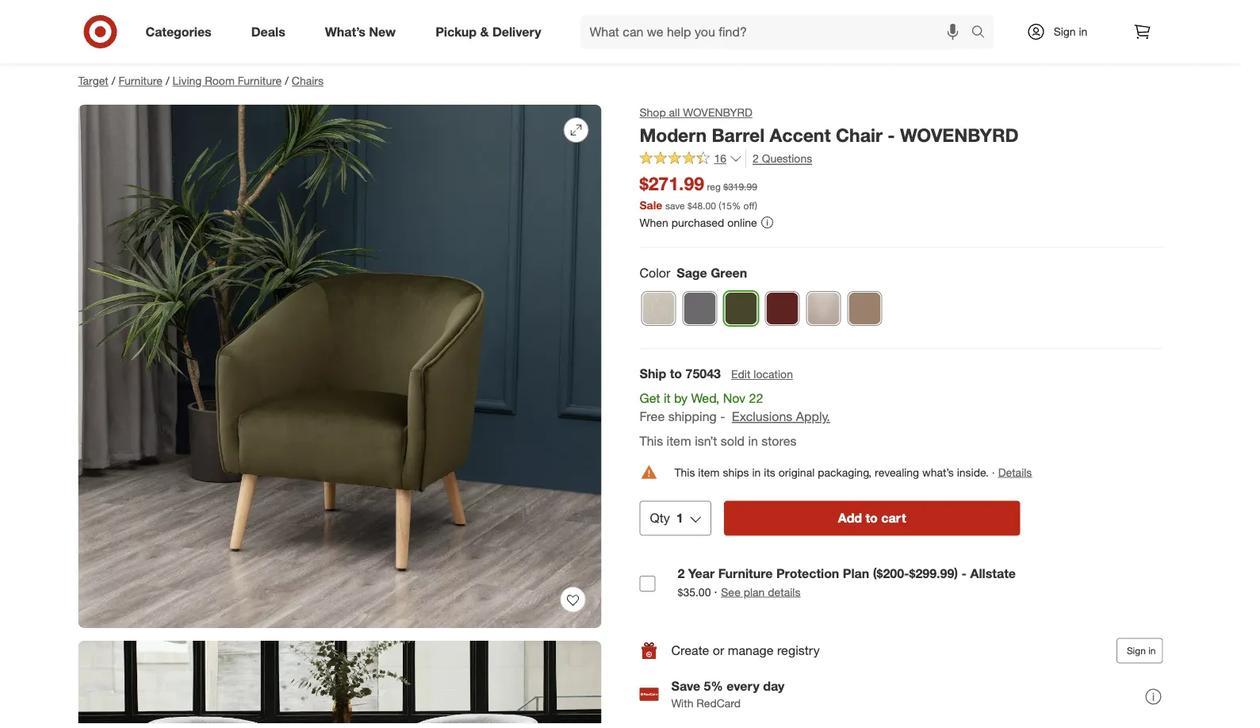 Task type: locate. For each thing, give the bounding box(es) containing it.
color
[[640, 265, 671, 280]]

edit location button
[[731, 366, 794, 383]]

item for isn't
[[667, 433, 692, 449]]

furniture left living
[[119, 74, 163, 88]]

item left isn't
[[667, 433, 692, 449]]

advertisement region
[[65, 19, 1176, 57]]

- inside the shop all wovenbyrd modern barrel accent chair - wovenbyrd
[[888, 124, 895, 146]]

1 horizontal spatial sign
[[1127, 645, 1146, 657]]

0 horizontal spatial to
[[670, 366, 682, 382]]

wovenbyrd
[[683, 106, 753, 119], [901, 124, 1019, 146]]

1 horizontal spatial furniture
[[238, 74, 282, 88]]

0 vertical spatial this
[[640, 433, 663, 449]]

details link
[[999, 465, 1032, 479]]

item
[[667, 433, 692, 449], [698, 465, 720, 479]]

(
[[719, 199, 722, 211]]

ship
[[640, 366, 667, 382]]

- for ($200-
[[962, 566, 967, 581]]

shop
[[640, 106, 666, 119]]

0 horizontal spatial wovenbyrd
[[683, 106, 753, 119]]

15
[[722, 199, 732, 211]]

2 vertical spatial -
[[962, 566, 967, 581]]

pickup & delivery link
[[422, 14, 561, 49]]

green
[[711, 265, 748, 280]]

$35.00
[[678, 585, 711, 599]]

this down free
[[640, 433, 663, 449]]

0 horizontal spatial item
[[667, 433, 692, 449]]

What can we help you find? suggestions appear below search field
[[580, 14, 975, 49]]

1 horizontal spatial to
[[866, 511, 878, 526]]

create or manage registry
[[672, 643, 820, 659]]

·
[[992, 465, 995, 479], [714, 584, 718, 599]]

off
[[744, 199, 755, 211]]

3 / from the left
[[285, 74, 289, 88]]

1 horizontal spatial item
[[698, 465, 720, 479]]

cart
[[882, 511, 906, 526]]

sign
[[1054, 25, 1076, 38], [1127, 645, 1146, 657]]

isn't
[[695, 433, 717, 449]]

1 vertical spatial item
[[698, 465, 720, 479]]

to
[[670, 366, 682, 382], [866, 511, 878, 526]]

furniture inside 2 year furniture protection plan ($200-$299.99) - allstate $35.00 · see plan details
[[719, 566, 773, 581]]

1 horizontal spatial sign in
[[1127, 645, 1156, 657]]

2 questions link
[[746, 150, 813, 168]]

this for this item isn't sold in stores
[[640, 433, 663, 449]]

with
[[672, 697, 694, 711]]

0 horizontal spatial 2
[[678, 566, 685, 581]]

modern
[[640, 124, 707, 146]]

/ left chairs
[[285, 74, 289, 88]]

exclusions
[[732, 409, 793, 424]]

- left allstate
[[962, 566, 967, 581]]

to for add
[[866, 511, 878, 526]]

in inside button
[[1149, 645, 1156, 657]]

1 vertical spatial to
[[866, 511, 878, 526]]

furniture up plan
[[719, 566, 773, 581]]

furniture right room
[[238, 74, 282, 88]]

0 vertical spatial sign
[[1054, 25, 1076, 38]]

0 horizontal spatial -
[[721, 409, 725, 424]]

- right chair
[[888, 124, 895, 146]]

color sage green
[[640, 265, 748, 280]]

living
[[173, 74, 202, 88]]

chair
[[836, 124, 883, 146]]

to for ship
[[670, 366, 682, 382]]

0 vertical spatial 2
[[753, 152, 759, 166]]

2 horizontal spatial -
[[962, 566, 967, 581]]

1 vertical spatial this
[[675, 465, 695, 479]]

1 vertical spatial sign
[[1127, 645, 1146, 657]]

to inside button
[[866, 511, 878, 526]]

to right ship
[[670, 366, 682, 382]]

pickup & delivery
[[436, 24, 542, 39]]

deals
[[251, 24, 285, 39]]

light brown velvet image
[[849, 292, 882, 325]]

target
[[78, 74, 109, 88]]

1 horizontal spatial this
[[675, 465, 695, 479]]

redcard
[[697, 697, 741, 711]]

2
[[753, 152, 759, 166], [678, 566, 685, 581]]

1 vertical spatial -
[[721, 409, 725, 424]]

1 horizontal spatial -
[[888, 124, 895, 146]]

1 horizontal spatial /
[[166, 74, 169, 88]]

2 inside 2 year furniture protection plan ($200-$299.99) - allstate $35.00 · see plan details
[[678, 566, 685, 581]]

new
[[369, 24, 396, 39]]

0 vertical spatial -
[[888, 124, 895, 146]]

protection
[[777, 566, 840, 581]]

allstate
[[971, 566, 1016, 581]]

2 year furniture protection plan ($200-$299.99) - allstate $35.00 · see plan details
[[678, 566, 1016, 599]]

2 for questions
[[753, 152, 759, 166]]

sold
[[721, 433, 745, 449]]

2 down 'barrel' at the right top
[[753, 152, 759, 166]]

2 left year
[[678, 566, 685, 581]]

edit
[[732, 367, 751, 381]]

16 link
[[640, 150, 743, 169]]

this down isn't
[[675, 465, 695, 479]]

categories link
[[132, 14, 231, 49]]

when
[[640, 215, 669, 229]]

exclusions apply. link
[[732, 409, 830, 424]]

2 / from the left
[[166, 74, 169, 88]]

this item ships in its original packaging, revealing what's inside. · details
[[675, 465, 1032, 479]]

this item isn't sold in stores
[[640, 433, 797, 449]]

stores
[[762, 433, 797, 449]]

apply.
[[796, 409, 830, 424]]

chairs
[[292, 74, 324, 88]]

0 horizontal spatial ·
[[714, 584, 718, 599]]

cream faux shearling image
[[807, 292, 841, 325]]

to right add
[[866, 511, 878, 526]]

2 horizontal spatial /
[[285, 74, 289, 88]]

2 horizontal spatial furniture
[[719, 566, 773, 581]]

sign in button
[[1117, 638, 1164, 664]]

0 vertical spatial item
[[667, 433, 692, 449]]

barrel
[[712, 124, 765, 146]]

item for ships
[[698, 465, 720, 479]]

0 horizontal spatial this
[[640, 433, 663, 449]]

sale
[[640, 198, 663, 212]]

1 horizontal spatial 2
[[753, 152, 759, 166]]

None checkbox
[[640, 576, 656, 592]]

living room furniture link
[[173, 74, 282, 88]]

0 horizontal spatial furniture
[[119, 74, 163, 88]]

location
[[754, 367, 793, 381]]

· inside 2 year furniture protection plan ($200-$299.99) - allstate $35.00 · see plan details
[[714, 584, 718, 599]]

1 horizontal spatial ·
[[992, 465, 995, 479]]

0 horizontal spatial /
[[112, 74, 115, 88]]

1 vertical spatial sign in
[[1127, 645, 1156, 657]]

· right inside.
[[992, 465, 995, 479]]

· left see
[[714, 584, 718, 599]]

1 vertical spatial wovenbyrd
[[901, 124, 1019, 146]]

sage
[[677, 265, 708, 280]]

categories
[[146, 24, 212, 39]]

/ right target "link"
[[112, 74, 115, 88]]

registry
[[777, 643, 820, 659]]

ship to 75043
[[640, 366, 721, 382]]

0 vertical spatial ·
[[992, 465, 995, 479]]

1 vertical spatial ·
[[714, 584, 718, 599]]

room
[[205, 74, 235, 88]]

$271.99
[[640, 173, 705, 195]]

-
[[888, 124, 895, 146], [721, 409, 725, 424], [962, 566, 967, 581]]

/ left living
[[166, 74, 169, 88]]

- inside 2 year furniture protection plan ($200-$299.99) - allstate $35.00 · see plan details
[[962, 566, 967, 581]]

edit location
[[732, 367, 793, 381]]

1 vertical spatial 2
[[678, 566, 685, 581]]

- down nov on the right bottom
[[721, 409, 725, 424]]

2 inside the 2 questions link
[[753, 152, 759, 166]]

qty
[[650, 511, 670, 526]]

- for accent
[[888, 124, 895, 146]]

sign in
[[1054, 25, 1088, 38], [1127, 645, 1156, 657]]

item left ships
[[698, 465, 720, 479]]

this for this item ships in its original packaging, revealing what's inside. · details
[[675, 465, 695, 479]]

in
[[1079, 25, 1088, 38], [748, 433, 758, 449], [753, 465, 761, 479], [1149, 645, 1156, 657]]

details
[[768, 585, 801, 599]]

0 vertical spatial to
[[670, 366, 682, 382]]

0 vertical spatial sign in
[[1054, 25, 1088, 38]]

manage
[[728, 643, 774, 659]]

sage green image
[[725, 292, 758, 325]]



Task type: describe. For each thing, give the bounding box(es) containing it.
$271.99 reg $319.99 sale save $ 48.00 ( 15 % off )
[[640, 173, 758, 212]]

chairs link
[[292, 74, 324, 88]]

accent
[[770, 124, 831, 146]]

0 vertical spatial wovenbyrd
[[683, 106, 753, 119]]

save
[[666, 199, 685, 211]]

what's
[[923, 465, 954, 479]]

sign in inside button
[[1127, 645, 1156, 657]]

modern barrel accent chair - wovenbyrd, 1 of 16 image
[[78, 105, 602, 628]]

search button
[[964, 14, 1003, 52]]

$
[[688, 199, 693, 211]]

revealing
[[875, 465, 920, 479]]

by
[[674, 391, 688, 406]]

1 horizontal spatial wovenbyrd
[[901, 124, 1019, 146]]

delivery
[[493, 24, 542, 39]]

furniture for 2
[[719, 566, 773, 581]]

questions
[[762, 152, 813, 166]]

target / furniture / living room furniture / chairs
[[78, 74, 324, 88]]

get it by wed, nov 22 free shipping - exclusions apply.
[[640, 391, 830, 424]]

2 questions
[[753, 152, 813, 166]]

all
[[669, 106, 680, 119]]

2 for year
[[678, 566, 685, 581]]

$319.99
[[724, 181, 758, 193]]

reg
[[707, 181, 721, 193]]

shop all wovenbyrd modern barrel accent chair - wovenbyrd
[[640, 106, 1019, 146]]

year
[[689, 566, 715, 581]]

furniture link
[[119, 74, 163, 88]]

($200-
[[873, 566, 910, 581]]

wed,
[[691, 391, 720, 406]]

heathered gray image
[[684, 292, 717, 325]]

what's new
[[325, 24, 396, 39]]

furniture for target
[[119, 74, 163, 88]]

it
[[664, 391, 671, 406]]

· for $299.99)
[[714, 584, 718, 599]]

nov
[[723, 391, 746, 406]]

its
[[764, 465, 776, 479]]

sign inside button
[[1127, 645, 1146, 657]]

0 horizontal spatial sign in
[[1054, 25, 1088, 38]]

packaging,
[[818, 465, 872, 479]]

what's
[[325, 24, 366, 39]]

save
[[672, 678, 701, 694]]

purchased
[[672, 215, 725, 229]]

qty 1
[[650, 511, 684, 526]]

cream image
[[642, 292, 676, 325]]

1 / from the left
[[112, 74, 115, 88]]

save 5% every day with redcard
[[672, 678, 785, 711]]

48.00
[[693, 199, 716, 211]]

when purchased online
[[640, 215, 757, 229]]

details
[[999, 465, 1032, 479]]

1
[[677, 511, 684, 526]]

plan
[[843, 566, 870, 581]]

see plan details button
[[721, 584, 801, 600]]

target link
[[78, 74, 109, 88]]

search
[[964, 25, 1003, 41]]

)
[[755, 199, 758, 211]]

shipping
[[669, 409, 717, 424]]

ships
[[723, 465, 749, 479]]

22
[[749, 391, 764, 406]]

- inside get it by wed, nov 22 free shipping - exclusions apply.
[[721, 409, 725, 424]]

every
[[727, 678, 760, 694]]

sienna red image
[[766, 292, 799, 325]]

create
[[672, 643, 710, 659]]

add
[[838, 511, 862, 526]]

pickup
[[436, 24, 477, 39]]

16
[[714, 152, 727, 166]]

online
[[728, 215, 757, 229]]

$299.99)
[[910, 566, 959, 581]]

original
[[779, 465, 815, 479]]

what's new link
[[312, 14, 416, 49]]

· for packaging,
[[992, 465, 995, 479]]

add to cart
[[838, 511, 906, 526]]

0 horizontal spatial sign
[[1054, 25, 1076, 38]]

get
[[640, 391, 660, 406]]

5%
[[704, 678, 723, 694]]

image gallery element
[[78, 105, 602, 724]]

sign in link
[[1014, 14, 1113, 49]]

&
[[480, 24, 489, 39]]

day
[[763, 678, 785, 694]]

plan
[[744, 585, 765, 599]]

see
[[721, 585, 741, 599]]

%
[[732, 199, 741, 211]]

deals link
[[238, 14, 305, 49]]

add to cart button
[[724, 501, 1021, 536]]



Task type: vqa. For each thing, say whether or not it's contained in the screenshot.
Shipping button
no



